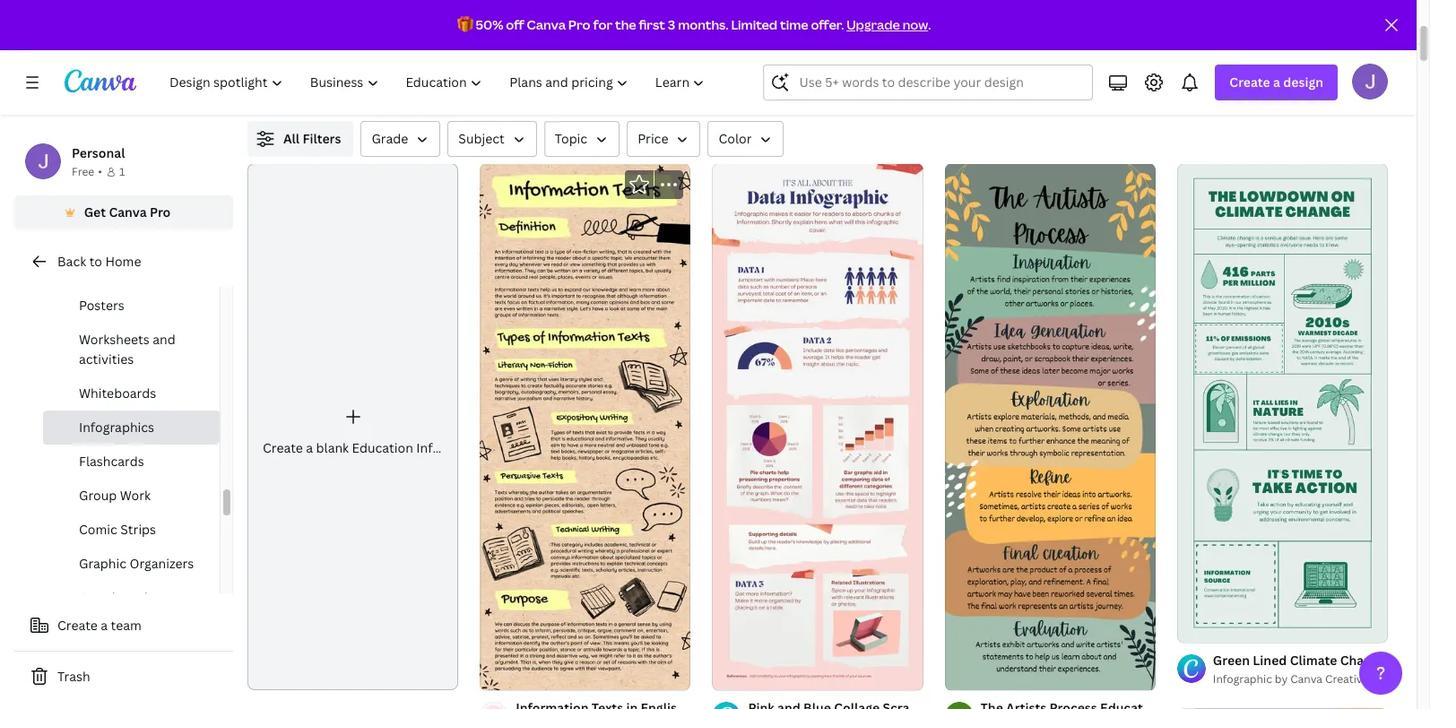 Task type: locate. For each thing, give the bounding box(es) containing it.
canva
[[527, 16, 566, 33], [109, 204, 147, 221], [1291, 671, 1323, 687]]

0 vertical spatial infographic
[[416, 440, 486, 457]]

a left the team
[[101, 617, 108, 634]]

0 horizontal spatial canva
[[109, 204, 147, 221]]

pro left for
[[569, 16, 591, 33]]

flashcards link
[[43, 445, 220, 479]]

1 for 1 of 2
[[725, 671, 730, 683]]

create a blank education infographic link
[[248, 163, 486, 691]]

pro up back to home link
[[150, 204, 171, 221]]

the
[[615, 16, 637, 33]]

a inside create a design 'dropdown button'
[[1274, 74, 1281, 91]]

back to home
[[57, 253, 141, 270]]

canva right "get"
[[109, 204, 147, 221]]

limited
[[731, 16, 778, 33]]

1 vertical spatial pro
[[150, 204, 171, 221]]

1 vertical spatial infographic
[[1213, 671, 1273, 687]]

ms link
[[945, 702, 974, 710]]

the artists process education infographic in olive ochre abstract nature style image
[[945, 163, 1156, 691]]

a for blank
[[306, 440, 313, 457]]

information texts in english infographic natural fluro cardboard doodle style image
[[480, 163, 691, 691]]

1 horizontal spatial a
[[306, 440, 313, 457]]

2 horizontal spatial a
[[1274, 74, 1281, 91]]

graphic organizers link
[[43, 547, 220, 581]]

1 horizontal spatial pro
[[569, 16, 591, 33]]

worksheets and activities link
[[43, 323, 220, 377]]

trash
[[57, 668, 90, 685]]

education infographic templates image
[[1006, 0, 1389, 48]]

lined
[[1253, 652, 1287, 669]]

a inside create a blank education infographic element
[[306, 440, 313, 457]]

ms smarty pants image
[[945, 702, 974, 710]]

2 vertical spatial canva
[[1291, 671, 1323, 687]]

2 vertical spatial a
[[101, 617, 108, 634]]

2
[[749, 671, 754, 683]]

strips
[[120, 521, 156, 538]]

off
[[506, 16, 524, 33]]

1 right '•'
[[119, 164, 125, 179]]

infographic inside green lined climate change environ infographic by canva creative studio
[[1213, 671, 1273, 687]]

1
[[119, 164, 125, 179], [725, 671, 730, 683]]

comic strips link
[[43, 513, 220, 547]]

group
[[79, 487, 117, 504]]

0 vertical spatial create
[[1230, 74, 1271, 91]]

create inside button
[[57, 617, 98, 634]]

infographic
[[416, 440, 486, 457], [1213, 671, 1273, 687]]

0 horizontal spatial 1
[[119, 164, 125, 179]]

a left blank
[[306, 440, 313, 457]]

green
[[1213, 652, 1250, 669]]

jacob simon image
[[1353, 64, 1389, 100]]

filters
[[303, 130, 341, 147]]

home
[[105, 253, 141, 270]]

create inside 'dropdown button'
[[1230, 74, 1271, 91]]

a
[[1274, 74, 1281, 91], [306, 440, 313, 457], [101, 617, 108, 634]]

0 vertical spatial a
[[1274, 74, 1281, 91]]

a left design
[[1274, 74, 1281, 91]]

1 vertical spatial a
[[306, 440, 313, 457]]

to
[[89, 253, 102, 270]]

create left design
[[1230, 74, 1271, 91]]

create left blank
[[263, 440, 303, 457]]

group work link
[[43, 479, 220, 513]]

offer.
[[811, 16, 844, 33]]

1 vertical spatial canva
[[109, 204, 147, 221]]

work
[[120, 487, 151, 504]]

1 horizontal spatial create
[[263, 440, 303, 457]]

infographic right education
[[416, 440, 486, 457]]

•
[[98, 164, 102, 179]]

create a blank education infographic
[[263, 440, 486, 457]]

pro
[[569, 16, 591, 33], [150, 204, 171, 221]]

2,163 templates
[[248, 122, 344, 139]]

50%
[[476, 16, 504, 33]]

templates
[[283, 122, 344, 139]]

None search field
[[764, 65, 1094, 100]]

2 horizontal spatial canva
[[1291, 671, 1323, 687]]

Search search field
[[800, 65, 1082, 100]]

top level navigation element
[[158, 65, 721, 100]]

0 horizontal spatial create
[[57, 617, 98, 634]]

create
[[1230, 74, 1271, 91], [263, 440, 303, 457], [57, 617, 98, 634]]

🎁 50% off canva pro for the first 3 months. limited time offer. upgrade now .
[[457, 16, 931, 33]]

now
[[903, 16, 929, 33]]

create for create a blank education infographic
[[263, 440, 303, 457]]

blank
[[316, 440, 349, 457]]

presentations
[[79, 263, 163, 280]]

environ
[[1390, 652, 1431, 669]]

design
[[1284, 74, 1324, 91]]

canva down 'climate'
[[1291, 671, 1323, 687]]

color
[[719, 130, 752, 147]]

canva inside button
[[109, 204, 147, 221]]

1 left of
[[725, 671, 730, 683]]

0 horizontal spatial pro
[[150, 204, 171, 221]]

price
[[638, 130, 669, 147]]

0 vertical spatial 1
[[119, 164, 125, 179]]

2 horizontal spatial create
[[1230, 74, 1271, 91]]

a inside 'create a team' button
[[101, 617, 108, 634]]

1 vertical spatial 1
[[725, 671, 730, 683]]

a for design
[[1274, 74, 1281, 91]]

infographic inside "link"
[[416, 440, 486, 457]]

canva right the off
[[527, 16, 566, 33]]

get canva pro
[[84, 204, 171, 221]]

create down storyboards
[[57, 617, 98, 634]]

0 horizontal spatial a
[[101, 617, 108, 634]]

create inside "link"
[[263, 440, 303, 457]]

1 horizontal spatial 1
[[725, 671, 730, 683]]

2 vertical spatial create
[[57, 617, 98, 634]]

a for team
[[101, 617, 108, 634]]

create a design
[[1230, 74, 1324, 91]]

organizers
[[130, 555, 194, 572]]

0 horizontal spatial infographic
[[416, 440, 486, 457]]

education
[[352, 440, 413, 457]]

1 horizontal spatial canva
[[527, 16, 566, 33]]

subject
[[459, 130, 505, 147]]

green lined climate change environ infographic by canva creative studio
[[1213, 652, 1431, 687]]

create a blank education infographic element
[[248, 163, 486, 691]]

posters
[[79, 297, 125, 314]]

infographic down green
[[1213, 671, 1273, 687]]

create a team button
[[14, 608, 233, 644]]

1 vertical spatial create
[[263, 440, 303, 457]]

group work
[[79, 487, 151, 504]]

worksheets and activities
[[79, 331, 176, 368]]

1 horizontal spatial infographic
[[1213, 671, 1273, 687]]



Task type: describe. For each thing, give the bounding box(es) containing it.
climate
[[1290, 652, 1338, 669]]

1 of 2 link
[[713, 163, 924, 692]]

storyboards
[[79, 589, 154, 606]]

0 vertical spatial canva
[[527, 16, 566, 33]]

upgrade now button
[[847, 16, 929, 33]]

topic
[[555, 130, 588, 147]]

create a team
[[57, 617, 142, 634]]

all filters
[[283, 130, 341, 147]]

1 of 2
[[725, 671, 754, 683]]

worksheets
[[79, 331, 150, 348]]

storyboards link
[[43, 581, 220, 615]]

0 vertical spatial pro
[[569, 16, 591, 33]]

create for create a design
[[1230, 74, 1271, 91]]

comic strips
[[79, 521, 156, 538]]

of
[[733, 671, 746, 683]]

change
[[1341, 652, 1387, 669]]

first
[[639, 16, 666, 33]]

by
[[1275, 671, 1288, 687]]

personal
[[72, 144, 125, 161]]

time
[[780, 16, 809, 33]]

upgrade
[[847, 16, 900, 33]]

trash link
[[14, 659, 233, 695]]

pro inside button
[[150, 204, 171, 221]]

get
[[84, 204, 106, 221]]

get canva pro button
[[14, 196, 233, 230]]

infographic by canva creative studio link
[[1213, 671, 1406, 688]]

color button
[[708, 121, 784, 157]]

team
[[111, 617, 142, 634]]

whiteboards link
[[43, 377, 220, 411]]

🎁
[[457, 16, 473, 33]]

create a design button
[[1216, 65, 1338, 100]]

subject button
[[448, 121, 537, 157]]

all filters button
[[248, 121, 354, 157]]

canva inside green lined climate change environ infographic by canva creative studio
[[1291, 671, 1323, 687]]

price button
[[627, 121, 701, 157]]

free •
[[72, 164, 102, 179]]

2,163
[[248, 122, 280, 139]]

flashcards
[[79, 453, 144, 470]]

create for create a team
[[57, 617, 98, 634]]

back
[[57, 253, 86, 270]]

topic button
[[544, 121, 620, 157]]

comic
[[79, 521, 117, 538]]

ms smarty pants element
[[945, 702, 974, 710]]

for
[[593, 16, 613, 33]]

.
[[929, 16, 931, 33]]

graphic organizers
[[79, 555, 194, 572]]

3
[[668, 16, 676, 33]]

presentations link
[[43, 255, 220, 289]]

all
[[283, 130, 300, 147]]

grade button
[[361, 121, 441, 157]]

back to home link
[[14, 244, 233, 280]]

green lined climate change environment infographic image
[[1178, 163, 1389, 643]]

activities
[[79, 351, 134, 368]]

studio
[[1372, 671, 1406, 687]]

pink and blue collage scrapbook data infographic image
[[713, 163, 924, 691]]

months.
[[678, 16, 729, 33]]

creative
[[1326, 671, 1369, 687]]

1 for 1
[[119, 164, 125, 179]]

whiteboards
[[79, 385, 156, 402]]

infographics
[[79, 419, 154, 436]]

free
[[72, 164, 94, 179]]

green lined climate change environ link
[[1213, 651, 1431, 671]]

and
[[153, 331, 176, 348]]

graphic
[[79, 555, 127, 572]]

grade
[[372, 130, 408, 147]]

posters link
[[43, 289, 220, 323]]



Task type: vqa. For each thing, say whether or not it's contained in the screenshot.
.
yes



